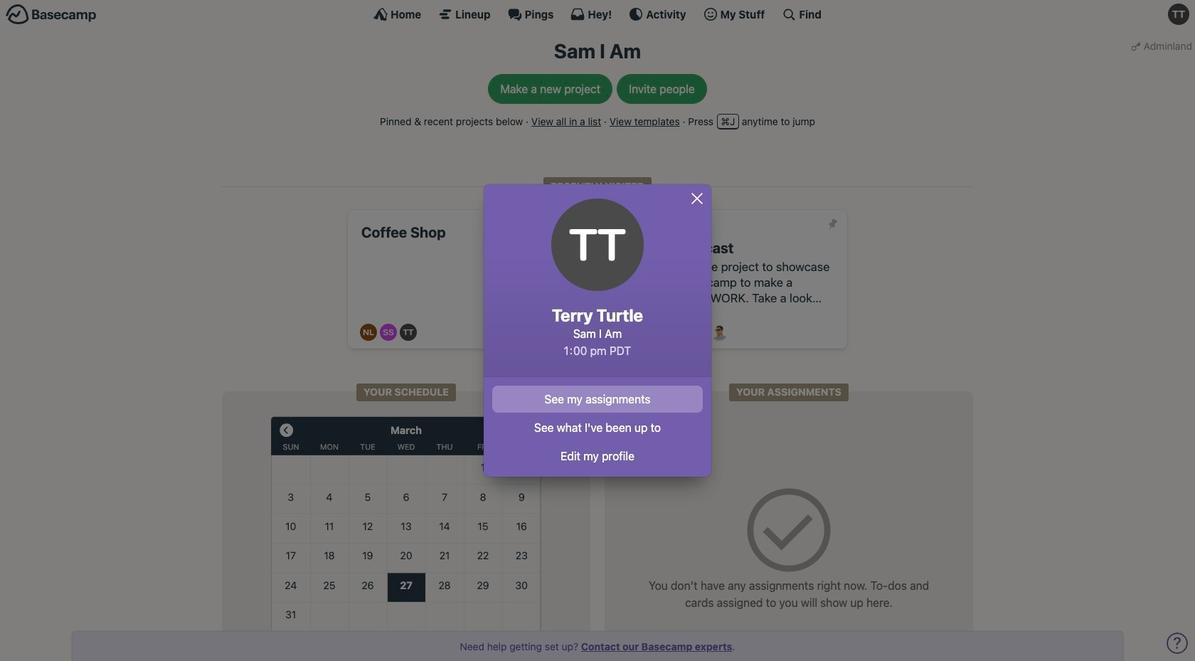 Task type: describe. For each thing, give the bounding box(es) containing it.
nicole katz image
[[683, 324, 700, 341]]

josh fiske image
[[669, 324, 686, 341]]

jennifer young image
[[655, 324, 672, 341]]

1 vertical spatial terry turtle image
[[400, 324, 417, 341]]

sarah silvers image
[[380, 324, 397, 341]]

terry turtle image
[[1169, 4, 1190, 25]]

cheryl walters image
[[627, 324, 644, 341]]

switch accounts image
[[6, 4, 97, 26]]



Task type: locate. For each thing, give the bounding box(es) containing it.
terry turtle image
[[552, 198, 644, 291], [400, 324, 417, 341]]

steve marsh image
[[697, 324, 714, 341]]

victor cooper image
[[711, 324, 728, 341]]

jared davis image
[[641, 324, 658, 341]]

0 vertical spatial terry turtle image
[[552, 198, 644, 291]]

1 horizontal spatial terry turtle image
[[552, 198, 644, 291]]

main element
[[0, 0, 1196, 28]]

natalie lubich image
[[360, 324, 378, 341]]

annie bryan image
[[613, 324, 630, 341]]

0 horizontal spatial terry turtle image
[[400, 324, 417, 341]]



Task type: vqa. For each thing, say whether or not it's contained in the screenshot.
leftmost rollcall! link
no



